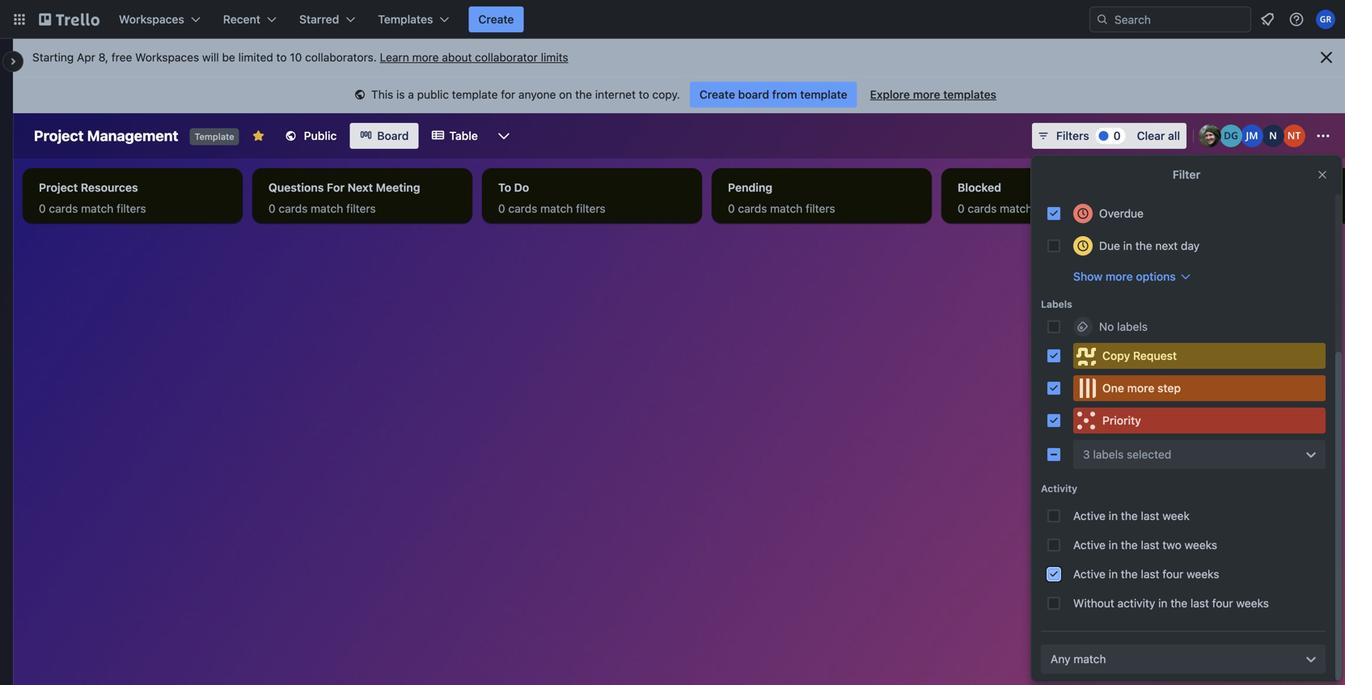 Task type: describe. For each thing, give the bounding box(es) containing it.
workspaces button
[[109, 6, 210, 32]]

due
[[1100, 239, 1121, 252]]

cards inside pending 0 cards match filters
[[738, 202, 767, 215]]

selected
[[1127, 448, 1172, 461]]

copy
[[1103, 349, 1131, 363]]

project for project resources 0 cards match filters
[[39, 181, 78, 194]]

customize views image
[[496, 128, 512, 144]]

more for explore
[[913, 88, 941, 101]]

labels for no
[[1118, 320, 1148, 333]]

to
[[498, 181, 511, 194]]

more for one
[[1128, 382, 1155, 395]]

no
[[1100, 320, 1115, 333]]

0 inside project resources 0 cards match filters
[[39, 202, 46, 215]]

public button
[[275, 123, 347, 149]]

10
[[290, 51, 302, 64]]

Board name text field
[[26, 123, 187, 149]]

learn
[[380, 51, 409, 64]]

8,
[[98, 51, 108, 64]]

recent button
[[214, 6, 286, 32]]

step
[[1158, 382, 1181, 395]]

recent
[[223, 13, 261, 26]]

Project Resources text field
[[29, 175, 236, 201]]

do
[[514, 181, 529, 194]]

this
[[371, 88, 393, 101]]

will
[[202, 51, 219, 64]]

Pending text field
[[719, 175, 926, 201]]

active in the last four weeks
[[1074, 568, 1220, 581]]

active in the last two weeks
[[1074, 539, 1218, 552]]

table
[[449, 129, 478, 142]]

clear all
[[1137, 129, 1181, 142]]

pending 0 cards match filters
[[728, 181, 836, 215]]

color: yellow, title: "copy request" element
[[1074, 343, 1326, 369]]

1 vertical spatial four
[[1213, 597, 1234, 610]]

close popover image
[[1317, 168, 1329, 181]]

jordan mirchev (jordan_mirchev) image
[[1241, 125, 1264, 147]]

nicole tang (nicoletang31) image
[[1283, 125, 1306, 147]]

activity
[[1118, 597, 1156, 610]]

filters
[[1057, 129, 1090, 142]]

the for active in the last week
[[1121, 509, 1138, 523]]

color: red, title: "priority" element
[[1074, 408, 1326, 434]]

starting
[[32, 51, 74, 64]]

devan goldstein (devangoldstein2) image
[[1220, 125, 1243, 147]]

0 vertical spatial four
[[1163, 568, 1184, 581]]

more right learn
[[412, 51, 439, 64]]

to do 0 cards match filters
[[498, 181, 606, 215]]

Questions For Next Meeting text field
[[259, 175, 466, 201]]

meeting
[[376, 181, 420, 194]]

blocked
[[958, 181, 1002, 194]]

options
[[1136, 270, 1176, 283]]

show more options button
[[1074, 269, 1193, 285]]

match inside the to do 0 cards match filters
[[541, 202, 573, 215]]

2 vertical spatial weeks
[[1237, 597, 1270, 610]]

anyone
[[519, 88, 556, 101]]

from
[[773, 88, 798, 101]]

resources
[[81, 181, 138, 194]]

filters inside the to do 0 cards match filters
[[576, 202, 606, 215]]

any
[[1051, 653, 1071, 666]]

cards inside the to do 0 cards match filters
[[509, 202, 538, 215]]

cards inside project resources 0 cards match filters
[[49, 202, 78, 215]]

active for active in the last week
[[1074, 509, 1106, 523]]

create for create
[[479, 13, 514, 26]]

on
[[559, 88, 572, 101]]

any match
[[1051, 653, 1107, 666]]

due in the next day
[[1100, 239, 1200, 252]]

one
[[1103, 382, 1125, 395]]

internet
[[595, 88, 636, 101]]

week
[[1163, 509, 1190, 523]]

template
[[195, 131, 234, 142]]

in right activity
[[1159, 597, 1168, 610]]

pending
[[728, 181, 773, 194]]

copy request
[[1103, 349, 1177, 363]]

To Do text field
[[489, 175, 696, 201]]

questions
[[269, 181, 324, 194]]

the right activity
[[1171, 597, 1188, 610]]

is
[[397, 88, 405, 101]]

limits
[[541, 51, 569, 64]]

without activity in the last four weeks
[[1074, 597, 1270, 610]]

public
[[417, 88, 449, 101]]

1 vertical spatial workspaces
[[135, 51, 199, 64]]

questions for next meeting 0 cards match filters
[[269, 181, 420, 215]]

day
[[1181, 239, 1200, 252]]

last down active in the last four weeks
[[1191, 597, 1210, 610]]

1 template from the left
[[452, 88, 498, 101]]

Blocked text field
[[948, 175, 1156, 201]]

for
[[327, 181, 345, 194]]

next
[[1156, 239, 1178, 252]]

cards inside blocked 0 cards match filters
[[968, 202, 997, 215]]

collaborators.
[[305, 51, 377, 64]]

labels
[[1041, 299, 1073, 310]]

caity (caity) image
[[1199, 125, 1222, 147]]

sm image
[[352, 87, 368, 104]]



Task type: vqa. For each thing, say whether or not it's contained in the screenshot.
Workspaces
yes



Task type: locate. For each thing, give the bounding box(es) containing it.
cards down project resources text field
[[49, 202, 78, 215]]

board
[[738, 88, 770, 101]]

in for active in the last week
[[1109, 509, 1118, 523]]

1 vertical spatial labels
[[1094, 448, 1124, 461]]

1 vertical spatial create
[[700, 88, 735, 101]]

labels right 3
[[1094, 448, 1124, 461]]

last for two
[[1141, 539, 1160, 552]]

open information menu image
[[1289, 11, 1305, 28]]

starting apr 8, free workspaces will be limited to 10 collaborators. learn more about collaborator limits
[[32, 51, 569, 64]]

1 cards from the left
[[49, 202, 78, 215]]

5 filters from the left
[[1036, 202, 1065, 215]]

0 inside pending 0 cards match filters
[[728, 202, 735, 215]]

more right one at the bottom right of page
[[1128, 382, 1155, 395]]

show menu image
[[1316, 128, 1332, 144]]

show
[[1074, 270, 1103, 283]]

two
[[1163, 539, 1182, 552]]

activity
[[1041, 483, 1078, 494]]

1 horizontal spatial template
[[801, 88, 848, 101]]

the up the active in the last two weeks
[[1121, 509, 1138, 523]]

in up the active in the last two weeks
[[1109, 509, 1118, 523]]

filters down questions for next meeting text field
[[346, 202, 376, 215]]

active
[[1074, 509, 1106, 523], [1074, 539, 1106, 552], [1074, 568, 1106, 581]]

to left copy.
[[639, 88, 650, 101]]

search image
[[1096, 13, 1109, 26]]

explore more templates link
[[861, 82, 1007, 108]]

1 vertical spatial weeks
[[1187, 568, 1220, 581]]

2 cards from the left
[[279, 202, 308, 215]]

table link
[[422, 123, 488, 149]]

star or unstar board image
[[252, 129, 265, 142]]

a
[[408, 88, 414, 101]]

board
[[377, 129, 409, 142]]

no labels
[[1100, 320, 1148, 333]]

0 horizontal spatial four
[[1163, 568, 1184, 581]]

cards down blocked in the right top of the page
[[968, 202, 997, 215]]

primary element
[[0, 0, 1346, 39]]

0 notifications image
[[1258, 10, 1278, 29]]

in
[[1124, 239, 1133, 252], [1109, 509, 1118, 523], [1109, 539, 1118, 552], [1109, 568, 1118, 581], [1159, 597, 1168, 610]]

limited
[[238, 51, 273, 64]]

match down resources
[[81, 202, 114, 215]]

project
[[34, 127, 84, 144], [39, 181, 78, 194]]

weeks
[[1185, 539, 1218, 552], [1187, 568, 1220, 581], [1237, 597, 1270, 610]]

match down blocked text box
[[1000, 202, 1033, 215]]

1 horizontal spatial four
[[1213, 597, 1234, 610]]

1 vertical spatial active
[[1074, 539, 1106, 552]]

0 horizontal spatial create
[[479, 13, 514, 26]]

create
[[479, 13, 514, 26], [700, 88, 735, 101]]

filters inside pending 0 cards match filters
[[806, 202, 836, 215]]

active down active in the last week
[[1074, 539, 1106, 552]]

create board from template link
[[690, 82, 857, 108]]

filters down project resources text field
[[117, 202, 146, 215]]

0 vertical spatial active
[[1074, 509, 1106, 523]]

match inside pending 0 cards match filters
[[770, 202, 803, 215]]

the left next
[[1136, 239, 1153, 252]]

starred
[[299, 13, 339, 26]]

filters down blocked text box
[[1036, 202, 1065, 215]]

template right from
[[801, 88, 848, 101]]

in up without
[[1109, 568, 1118, 581]]

management
[[87, 127, 178, 144]]

request
[[1134, 349, 1177, 363]]

the up activity
[[1121, 568, 1138, 581]]

0 vertical spatial create
[[479, 13, 514, 26]]

this is a public template for anyone on the internet to copy.
[[371, 88, 680, 101]]

0 horizontal spatial to
[[276, 51, 287, 64]]

match down to do text box
[[541, 202, 573, 215]]

0 inside the to do 0 cards match filters
[[498, 202, 505, 215]]

3 filters from the left
[[576, 202, 606, 215]]

be
[[222, 51, 235, 64]]

back to home image
[[39, 6, 100, 32]]

templates button
[[368, 6, 459, 32]]

cards down pending
[[738, 202, 767, 215]]

create left board
[[700, 88, 735, 101]]

templates
[[944, 88, 997, 101]]

last left week
[[1141, 509, 1160, 523]]

more for show
[[1106, 270, 1133, 283]]

cards inside questions for next meeting 0 cards match filters
[[279, 202, 308, 215]]

explore more templates
[[870, 88, 997, 101]]

filter
[[1173, 168, 1201, 181]]

0 vertical spatial workspaces
[[119, 13, 184, 26]]

create inside button
[[479, 13, 514, 26]]

project up project resources 0 cards match filters at the top left of page
[[34, 127, 84, 144]]

active up without
[[1074, 568, 1106, 581]]

clear
[[1137, 129, 1166, 142]]

about
[[442, 51, 472, 64]]

match inside questions for next meeting 0 cards match filters
[[311, 202, 343, 215]]

the
[[575, 88, 592, 101], [1136, 239, 1153, 252], [1121, 509, 1138, 523], [1121, 539, 1138, 552], [1121, 568, 1138, 581], [1171, 597, 1188, 610]]

filters inside project resources 0 cards match filters
[[117, 202, 146, 215]]

match inside blocked 0 cards match filters
[[1000, 202, 1033, 215]]

match down the "for"
[[311, 202, 343, 215]]

four
[[1163, 568, 1184, 581], [1213, 597, 1234, 610]]

the down active in the last week
[[1121, 539, 1138, 552]]

2 vertical spatial active
[[1074, 568, 1106, 581]]

3
[[1083, 448, 1090, 461]]

0 inside blocked 0 cards match filters
[[958, 202, 965, 215]]

weeks for active in the last two weeks
[[1185, 539, 1218, 552]]

in for active in the last four weeks
[[1109, 568, 1118, 581]]

the for active in the last two weeks
[[1121, 539, 1138, 552]]

4 cards from the left
[[738, 202, 767, 215]]

project left resources
[[39, 181, 78, 194]]

cards
[[49, 202, 78, 215], [279, 202, 308, 215], [509, 202, 538, 215], [738, 202, 767, 215], [968, 202, 997, 215]]

in for due in the next day
[[1124, 239, 1133, 252]]

labels for 3
[[1094, 448, 1124, 461]]

match
[[81, 202, 114, 215], [311, 202, 343, 215], [541, 202, 573, 215], [770, 202, 803, 215], [1000, 202, 1033, 215], [1074, 653, 1107, 666]]

create button
[[469, 6, 524, 32]]

greg robinson (gregrobinson96) image
[[1317, 10, 1336, 29]]

labels right the no
[[1118, 320, 1148, 333]]

workspaces down workspaces dropdown button
[[135, 51, 199, 64]]

free
[[111, 51, 132, 64]]

1 horizontal spatial to
[[639, 88, 650, 101]]

match inside project resources 0 cards match filters
[[81, 202, 114, 215]]

without
[[1074, 597, 1115, 610]]

board link
[[350, 123, 419, 149]]

create board from template
[[700, 88, 848, 101]]

filters down to do text box
[[576, 202, 606, 215]]

starred button
[[290, 6, 365, 32]]

learn more about collaborator limits link
[[380, 51, 569, 64]]

blocked 0 cards match filters
[[958, 181, 1065, 215]]

0 vertical spatial weeks
[[1185, 539, 1218, 552]]

last down the active in the last two weeks
[[1141, 568, 1160, 581]]

project resources 0 cards match filters
[[39, 181, 146, 215]]

4 filters from the left
[[806, 202, 836, 215]]

active for active in the last four weeks
[[1074, 568, 1106, 581]]

Search field
[[1109, 7, 1251, 32]]

the right on
[[575, 88, 592, 101]]

active in the last week
[[1074, 509, 1190, 523]]

one more step
[[1103, 382, 1181, 395]]

last left two on the right bottom
[[1141, 539, 1160, 552]]

1 horizontal spatial create
[[700, 88, 735, 101]]

match down pending text field
[[770, 202, 803, 215]]

to left 10
[[276, 51, 287, 64]]

next
[[348, 181, 373, 194]]

copy.
[[653, 88, 680, 101]]

active down activity
[[1074, 509, 1106, 523]]

create for create board from template
[[700, 88, 735, 101]]

last
[[1141, 509, 1160, 523], [1141, 539, 1160, 552], [1141, 568, 1160, 581], [1191, 597, 1210, 610]]

explore
[[870, 88, 910, 101]]

create up collaborator
[[479, 13, 514, 26]]

overdue
[[1100, 207, 1144, 220]]

templates
[[378, 13, 433, 26]]

more right show
[[1106, 270, 1133, 283]]

project management
[[34, 127, 178, 144]]

1 vertical spatial project
[[39, 181, 78, 194]]

1 vertical spatial to
[[639, 88, 650, 101]]

0 vertical spatial to
[[276, 51, 287, 64]]

0 inside questions for next meeting 0 cards match filters
[[269, 202, 276, 215]]

3 active from the top
[[1074, 568, 1106, 581]]

workspaces inside dropdown button
[[119, 13, 184, 26]]

0 vertical spatial project
[[34, 127, 84, 144]]

project inside text box
[[34, 127, 84, 144]]

priority
[[1103, 414, 1142, 427]]

filters inside questions for next meeting 0 cards match filters
[[346, 202, 376, 215]]

public
[[304, 129, 337, 142]]

2 filters from the left
[[346, 202, 376, 215]]

3 labels selected
[[1083, 448, 1172, 461]]

active for active in the last two weeks
[[1074, 539, 1106, 552]]

apr
[[77, 51, 95, 64]]

cards down questions
[[279, 202, 308, 215]]

weeks for active in the last four weeks
[[1187, 568, 1220, 581]]

cards down do
[[509, 202, 538, 215]]

clear all button
[[1131, 123, 1187, 149]]

the for active in the last four weeks
[[1121, 568, 1138, 581]]

filters down pending text field
[[806, 202, 836, 215]]

5 cards from the left
[[968, 202, 997, 215]]

workspaces up "free"
[[119, 13, 184, 26]]

template left 'for'
[[452, 88, 498, 101]]

collaborator
[[475, 51, 538, 64]]

color: orange, title: "one more step" element
[[1074, 375, 1326, 401]]

2 active from the top
[[1074, 539, 1106, 552]]

nic (nicoletollefson1) image
[[1262, 125, 1285, 147]]

0 vertical spatial labels
[[1118, 320, 1148, 333]]

more right "explore"
[[913, 88, 941, 101]]

2 template from the left
[[801, 88, 848, 101]]

3 cards from the left
[[509, 202, 538, 215]]

project for project management
[[34, 127, 84, 144]]

for
[[501, 88, 516, 101]]

0 horizontal spatial template
[[452, 88, 498, 101]]

show more options
[[1074, 270, 1176, 283]]

match right any
[[1074, 653, 1107, 666]]

1 active from the top
[[1074, 509, 1106, 523]]

in right due
[[1124, 239, 1133, 252]]

project inside project resources 0 cards match filters
[[39, 181, 78, 194]]

last for week
[[1141, 509, 1160, 523]]

more inside button
[[1106, 270, 1133, 283]]

labels
[[1118, 320, 1148, 333], [1094, 448, 1124, 461]]

workspaces
[[119, 13, 184, 26], [135, 51, 199, 64]]

last for four
[[1141, 568, 1160, 581]]

in down active in the last week
[[1109, 539, 1118, 552]]

template
[[452, 88, 498, 101], [801, 88, 848, 101]]

in for active in the last two weeks
[[1109, 539, 1118, 552]]

filters inside blocked 0 cards match filters
[[1036, 202, 1065, 215]]

the for due in the next day
[[1136, 239, 1153, 252]]

1 filters from the left
[[117, 202, 146, 215]]



